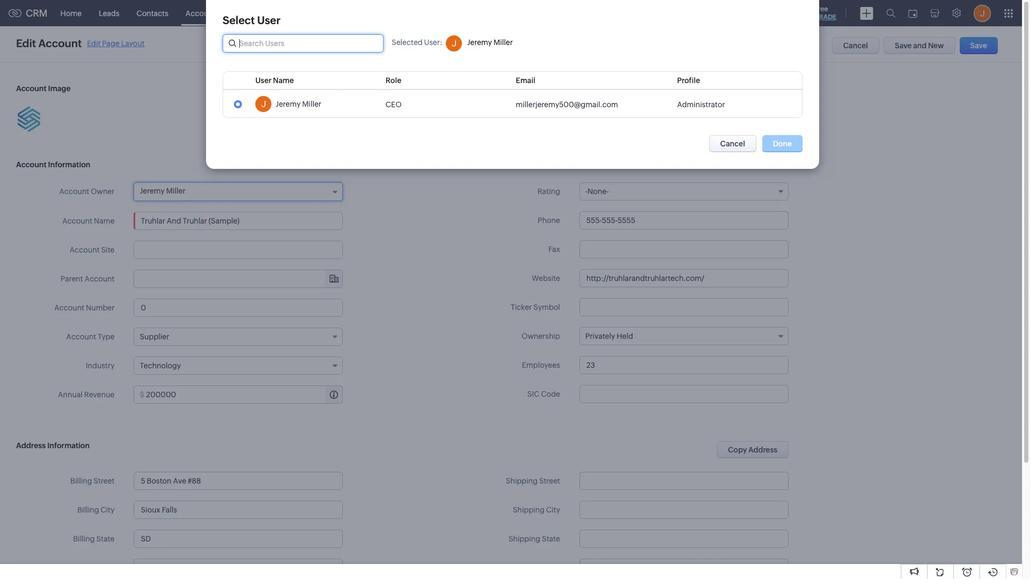 Task type: describe. For each thing, give the bounding box(es) containing it.
shipping code
[[508, 564, 561, 573]]

code for billing code
[[96, 564, 115, 573]]

account for account image
[[16, 84, 46, 93]]

save for save
[[971, 41, 988, 50]]

billing code
[[72, 564, 115, 573]]

deals
[[236, 9, 256, 17]]

annual revenue
[[58, 391, 115, 399]]

account for account owner
[[59, 187, 89, 196]]

home
[[60, 9, 82, 17]]

number
[[86, 304, 115, 312]]

tasks
[[273, 9, 292, 17]]

ticker symbol
[[511, 303, 561, 312]]

shipping for shipping city
[[513, 506, 545, 515]]

accounts link
[[177, 0, 228, 26]]

upgrade
[[806, 13, 837, 21]]

millerjeremy500@gmail.com
[[516, 100, 619, 109]]

email
[[516, 76, 536, 85]]

owner
[[91, 187, 115, 196]]

account type
[[66, 333, 115, 341]]

city for shipping city
[[547, 506, 561, 515]]

edit account edit page layout
[[16, 37, 145, 49]]

account information
[[16, 161, 90, 169]]

account for account type
[[66, 333, 96, 341]]

:
[[440, 38, 443, 47]]

image image
[[16, 106, 42, 132]]

contacts link
[[128, 0, 177, 26]]

state for billing state
[[96, 535, 115, 544]]

page
[[102, 39, 120, 48]]

ticker
[[511, 303, 532, 312]]

information for address
[[47, 442, 90, 450]]

revenue
[[84, 391, 115, 399]]

1 vertical spatial miller
[[302, 100, 322, 108]]

symbol
[[534, 303, 561, 312]]

selected user :
[[392, 38, 443, 47]]

selected
[[392, 38, 423, 47]]

account down home link
[[38, 37, 82, 49]]

leads link
[[90, 0, 128, 26]]

shipping for shipping code
[[508, 564, 540, 573]]

billing city
[[77, 506, 115, 515]]

edit page layout link
[[87, 39, 145, 48]]

accounts
[[186, 9, 219, 17]]

account for account name
[[62, 217, 92, 226]]

copy
[[729, 446, 748, 455]]

annual
[[58, 391, 83, 399]]

employees
[[522, 361, 561, 370]]

billing street
[[70, 477, 115, 486]]

select
[[223, 14, 255, 26]]

sic
[[528, 390, 540, 399]]

Search Users text field
[[223, 35, 383, 52]]

shipping for shipping street
[[506, 477, 538, 486]]

copy address button
[[717, 442, 789, 459]]

city for billing city
[[101, 506, 115, 515]]

save button
[[960, 37, 999, 54]]

leads
[[99, 9, 120, 17]]

1 vertical spatial jeremy
[[276, 100, 301, 108]]

tasks link
[[264, 0, 300, 26]]

account number
[[54, 304, 115, 312]]

account right parent
[[85, 275, 115, 283]]

sic code
[[528, 390, 561, 399]]



Task type: locate. For each thing, give the bounding box(es) containing it.
state down shipping city
[[542, 535, 561, 544]]

code
[[541, 390, 561, 399], [96, 564, 115, 573], [541, 564, 561, 573]]

shipping
[[506, 477, 538, 486], [513, 506, 545, 515], [509, 535, 541, 544], [508, 564, 540, 573]]

billing state
[[73, 535, 115, 544]]

type
[[98, 333, 115, 341]]

shipping down shipping street
[[513, 506, 545, 515]]

billing for billing code
[[72, 564, 94, 573]]

account for account site
[[70, 246, 100, 255]]

None text field
[[134, 212, 343, 230], [580, 241, 789, 259], [580, 270, 789, 288], [580, 299, 789, 317], [134, 299, 343, 317], [146, 387, 343, 404], [134, 501, 343, 520], [134, 559, 343, 578], [134, 212, 343, 230], [580, 241, 789, 259], [580, 270, 789, 288], [580, 299, 789, 317], [134, 299, 343, 317], [146, 387, 343, 404], [134, 501, 343, 520], [134, 559, 343, 578]]

parent
[[61, 275, 83, 283]]

select user
[[223, 14, 281, 26]]

save for save and new
[[896, 41, 912, 50]]

1 horizontal spatial cancel
[[844, 41, 869, 50]]

1 vertical spatial name
[[94, 217, 115, 226]]

0 vertical spatial jeremy
[[467, 38, 492, 47]]

2 save from the left
[[971, 41, 988, 50]]

information up billing street
[[47, 442, 90, 450]]

account site
[[70, 246, 115, 255]]

2 vertical spatial user
[[256, 76, 272, 85]]

layout
[[121, 39, 145, 48]]

jeremy down user name
[[276, 100, 301, 108]]

2 horizontal spatial miller
[[494, 38, 513, 47]]

jeremy right ':'
[[467, 38, 492, 47]]

2 street from the left
[[540, 477, 561, 486]]

billing for billing street
[[70, 477, 92, 486]]

0 horizontal spatial city
[[101, 506, 115, 515]]

image
[[48, 84, 71, 93]]

cancel button down administrator
[[710, 135, 757, 152]]

contacts
[[137, 9, 169, 17]]

edit down crm link
[[16, 37, 36, 49]]

cancel button
[[833, 37, 880, 54], [710, 135, 757, 152]]

name for account name
[[94, 217, 115, 226]]

0 vertical spatial user
[[257, 14, 281, 26]]

site
[[101, 246, 115, 255]]

billing for billing city
[[77, 506, 99, 515]]

save and new
[[896, 41, 945, 50]]

0 vertical spatial jeremy miller
[[467, 38, 513, 47]]

user name
[[256, 76, 294, 85]]

account
[[38, 37, 82, 49], [16, 84, 46, 93], [16, 161, 46, 169], [59, 187, 89, 196], [62, 217, 92, 226], [70, 246, 100, 255], [85, 275, 115, 283], [54, 304, 84, 312], [66, 333, 96, 341]]

ownership
[[522, 332, 561, 341]]

city up billing state
[[101, 506, 115, 515]]

account for account number
[[54, 304, 84, 312]]

0 vertical spatial name
[[273, 76, 294, 85]]

billing up billing code
[[73, 535, 95, 544]]

information up account owner
[[48, 161, 90, 169]]

0 horizontal spatial jeremy miller
[[140, 187, 186, 195]]

shipping for shipping state
[[509, 535, 541, 544]]

code down shipping state
[[541, 564, 561, 573]]

street for shipping street
[[540, 477, 561, 486]]

1 horizontal spatial save
[[971, 41, 988, 50]]

state down billing city
[[96, 535, 115, 544]]

2 state from the left
[[542, 535, 561, 544]]

0 horizontal spatial jeremy
[[140, 187, 165, 195]]

cancel button down the upgrade
[[833, 37, 880, 54]]

code for shipping code
[[541, 564, 561, 573]]

billing for billing state
[[73, 535, 95, 544]]

address
[[16, 442, 46, 450], [749, 446, 778, 455]]

state for shipping state
[[542, 535, 561, 544]]

None text field
[[580, 212, 789, 230], [134, 241, 343, 259], [580, 357, 789, 375], [580, 386, 789, 404], [134, 472, 343, 491], [580, 472, 789, 491], [580, 501, 789, 520], [134, 530, 343, 549], [580, 530, 789, 549], [580, 559, 789, 578], [580, 212, 789, 230], [134, 241, 343, 259], [580, 357, 789, 375], [580, 386, 789, 404], [134, 472, 343, 491], [580, 472, 789, 491], [580, 501, 789, 520], [134, 530, 343, 549], [580, 530, 789, 549], [580, 559, 789, 578]]

0 vertical spatial cancel
[[844, 41, 869, 50]]

role
[[386, 76, 402, 85]]

2 horizontal spatial jeremy miller
[[467, 38, 513, 47]]

0 horizontal spatial name
[[94, 217, 115, 226]]

account image
[[16, 84, 71, 93]]

website
[[532, 274, 561, 283]]

street up billing city
[[94, 477, 115, 486]]

street up shipping city
[[540, 477, 561, 486]]

0 horizontal spatial save
[[896, 41, 912, 50]]

name down search users text field
[[273, 76, 294, 85]]

name for user name
[[273, 76, 294, 85]]

profile
[[678, 76, 701, 85]]

home link
[[52, 0, 90, 26]]

2 vertical spatial miller
[[166, 187, 186, 195]]

0 horizontal spatial address
[[16, 442, 46, 450]]

user
[[257, 14, 281, 26], [424, 38, 440, 47], [256, 76, 272, 85]]

new
[[929, 41, 945, 50]]

1 horizontal spatial jeremy miller
[[276, 100, 322, 108]]

1 vertical spatial user
[[424, 38, 440, 47]]

administrator
[[678, 100, 726, 109]]

street
[[94, 477, 115, 486], [540, 477, 561, 486]]

city up shipping state
[[547, 506, 561, 515]]

fax
[[549, 245, 561, 254]]

code for sic code
[[541, 390, 561, 399]]

industry
[[86, 362, 115, 370]]

save and new button
[[884, 37, 956, 54]]

shipping street
[[506, 477, 561, 486]]

2 vertical spatial jeremy miller
[[140, 187, 186, 195]]

account left site
[[70, 246, 100, 255]]

billing down billing state
[[72, 564, 94, 573]]

1 save from the left
[[896, 41, 912, 50]]

state
[[96, 535, 115, 544], [542, 535, 561, 544]]

miller
[[494, 38, 513, 47], [302, 100, 322, 108], [166, 187, 186, 195]]

code down billing state
[[96, 564, 115, 573]]

account left type
[[66, 333, 96, 341]]

shipping state
[[509, 535, 561, 544]]

jeremy miller
[[467, 38, 513, 47], [276, 100, 322, 108], [140, 187, 186, 195]]

crm
[[26, 8, 48, 19]]

deals link
[[228, 0, 264, 26]]

1 horizontal spatial name
[[273, 76, 294, 85]]

account down account owner
[[62, 217, 92, 226]]

0 vertical spatial information
[[48, 161, 90, 169]]

2 vertical spatial jeremy
[[140, 187, 165, 195]]

address information copy address
[[16, 442, 778, 455]]

cancel
[[844, 41, 869, 50], [721, 140, 746, 148]]

account for account information
[[16, 161, 46, 169]]

0 horizontal spatial street
[[94, 477, 115, 486]]

shipping up shipping code
[[509, 535, 541, 544]]

1 horizontal spatial state
[[542, 535, 561, 544]]

0 horizontal spatial cancel
[[721, 140, 746, 148]]

0 horizontal spatial cancel button
[[710, 135, 757, 152]]

2 horizontal spatial jeremy
[[467, 38, 492, 47]]

user for select user
[[257, 14, 281, 26]]

phone
[[538, 216, 561, 225]]

billing down billing street
[[77, 506, 99, 515]]

1 street from the left
[[94, 477, 115, 486]]

1 vertical spatial information
[[47, 442, 90, 450]]

free
[[815, 5, 829, 13]]

0 horizontal spatial state
[[96, 535, 115, 544]]

shipping city
[[513, 506, 561, 515]]

1 vertical spatial cancel button
[[710, 135, 757, 152]]

city
[[101, 506, 115, 515], [547, 506, 561, 515]]

account owner
[[59, 187, 115, 196]]

1 horizontal spatial cancel button
[[833, 37, 880, 54]]

rating
[[538, 187, 561, 196]]

free upgrade
[[806, 5, 837, 21]]

billing up billing city
[[70, 477, 92, 486]]

1 horizontal spatial street
[[540, 477, 561, 486]]

0 vertical spatial cancel button
[[833, 37, 880, 54]]

1 horizontal spatial edit
[[87, 39, 101, 48]]

account down the image
[[16, 161, 46, 169]]

code right sic
[[541, 390, 561, 399]]

crm link
[[9, 8, 48, 19]]

and
[[914, 41, 927, 50]]

1 horizontal spatial city
[[547, 506, 561, 515]]

user for selected user :
[[424, 38, 440, 47]]

1 horizontal spatial address
[[749, 446, 778, 455]]

save
[[896, 41, 912, 50], [971, 41, 988, 50]]

account left image
[[16, 84, 46, 93]]

save right new
[[971, 41, 988, 50]]

name
[[273, 76, 294, 85], [94, 217, 115, 226]]

edit
[[16, 37, 36, 49], [87, 39, 101, 48]]

jeremy right owner at the left of the page
[[140, 187, 165, 195]]

information inside address information copy address
[[47, 442, 90, 450]]

save left and
[[896, 41, 912, 50]]

billing
[[70, 477, 92, 486], [77, 506, 99, 515], [73, 535, 95, 544], [72, 564, 94, 573]]

2 city from the left
[[547, 506, 561, 515]]

shipping down shipping state
[[508, 564, 540, 573]]

1 vertical spatial jeremy miller
[[276, 100, 322, 108]]

0 vertical spatial miller
[[494, 38, 513, 47]]

jeremy
[[467, 38, 492, 47], [276, 100, 301, 108], [140, 187, 165, 195]]

account down parent
[[54, 304, 84, 312]]

1 horizontal spatial miller
[[302, 100, 322, 108]]

edit left page
[[87, 39, 101, 48]]

street for billing street
[[94, 477, 115, 486]]

edit inside edit account edit page layout
[[87, 39, 101, 48]]

information for account
[[48, 161, 90, 169]]

account name
[[62, 217, 115, 226]]

information
[[48, 161, 90, 169], [47, 442, 90, 450]]

parent account
[[61, 275, 115, 283]]

1 horizontal spatial jeremy
[[276, 100, 301, 108]]

account left owner at the left of the page
[[59, 187, 89, 196]]

1 city from the left
[[101, 506, 115, 515]]

1 state from the left
[[96, 535, 115, 544]]

name up site
[[94, 217, 115, 226]]

1 vertical spatial cancel
[[721, 140, 746, 148]]

0 horizontal spatial miller
[[166, 187, 186, 195]]

ceo
[[386, 100, 402, 109]]

shipping up shipping city
[[506, 477, 538, 486]]

0 horizontal spatial edit
[[16, 37, 36, 49]]



Task type: vqa. For each thing, say whether or not it's contained in the screenshot.
the leftmost jeremy
yes



